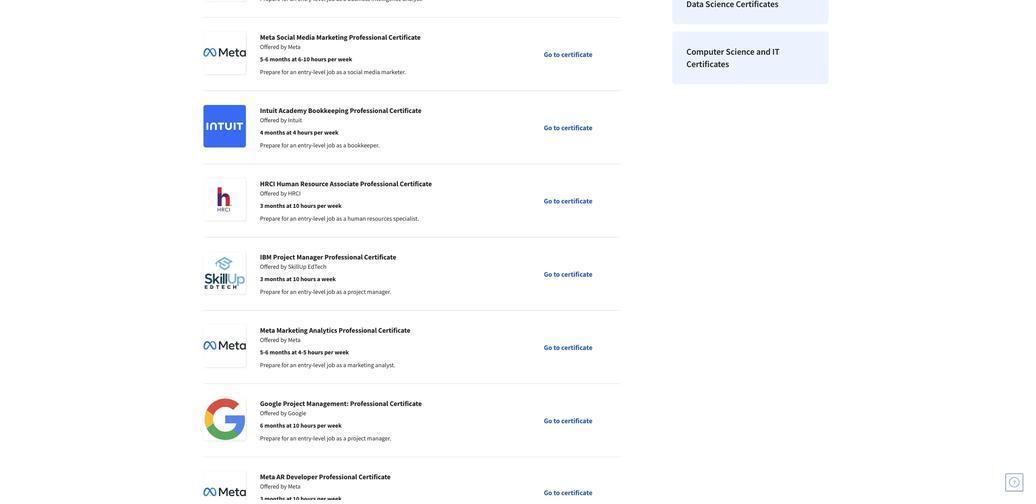 Task type: locate. For each thing, give the bounding box(es) containing it.
level for analytics
[[314, 361, 326, 369]]

2 offered from the top
[[260, 116, 279, 124]]

0 vertical spatial project
[[348, 288, 366, 296]]

science
[[726, 46, 755, 57]]

hours down resource at the left of page
[[301, 202, 316, 210]]

5 by from the top
[[281, 336, 287, 344]]

prepare for ibm project manager  professional certificate
[[260, 288, 280, 296]]

professional for developer
[[319, 473, 357, 481]]

by
[[281, 43, 287, 51], [281, 116, 287, 124], [281, 189, 287, 197], [281, 263, 287, 271], [281, 336, 287, 344], [281, 409, 287, 417], [281, 483, 287, 491]]

months
[[270, 55, 290, 63], [265, 129, 285, 136], [265, 202, 285, 210], [265, 275, 285, 283], [270, 349, 290, 356], [265, 422, 285, 430]]

week inside google project management: professional certificate offered by google 6 months at 10 hours per week
[[328, 422, 342, 430]]

4 right the intuit image
[[260, 129, 263, 136]]

go to certificate for ibm project manager  professional certificate
[[544, 270, 593, 279]]

professional inside ibm project manager  professional certificate offered by skillup edtech 3 months at 10 hours a week
[[325, 253, 363, 261]]

4 entry- from the top
[[298, 288, 314, 296]]

entry- down academy
[[298, 141, 314, 149]]

ibm
[[260, 253, 272, 261]]

1 vertical spatial marketing
[[277, 326, 308, 335]]

entry- down skillup
[[298, 288, 314, 296]]

6 inside the meta social media marketing professional certificate offered by meta 5-6 months at 6-10 hours per week
[[265, 55, 269, 63]]

0 vertical spatial marketing
[[316, 33, 348, 42]]

project
[[348, 288, 366, 296], [348, 435, 366, 443]]

4 for from the top
[[282, 288, 289, 296]]

6 left 6-
[[265, 55, 269, 63]]

project down ibm project manager  professional certificate offered by skillup edtech 3 months at 10 hours a week
[[348, 288, 366, 296]]

intuit
[[260, 106, 277, 115], [288, 116, 302, 124]]

2 entry- from the top
[[298, 141, 314, 149]]

job down ibm project manager  professional certificate offered by skillup edtech 3 months at 10 hours a week
[[327, 288, 335, 296]]

1 horizontal spatial marketing
[[316, 33, 348, 42]]

offered
[[260, 43, 279, 51], [260, 116, 279, 124], [260, 189, 279, 197], [260, 263, 279, 271], [260, 336, 279, 344], [260, 409, 279, 417], [260, 483, 279, 491]]

ar
[[277, 473, 285, 481]]

1 horizontal spatial google
[[288, 409, 306, 417]]

hours right the 5
[[308, 349, 323, 356]]

by for bookkeeping
[[281, 116, 287, 124]]

1 go from the top
[[544, 50, 552, 59]]

months inside intuit academy bookkeeping professional certificate offered by intuit 4 months at 4 hours per week
[[265, 129, 285, 136]]

marketing inside the meta social media marketing professional certificate offered by meta 5-6 months at 6-10 hours per week
[[316, 33, 348, 42]]

7 go to certificate from the top
[[544, 489, 593, 497]]

week inside the meta social media marketing professional certificate offered by meta 5-6 months at 6-10 hours per week
[[338, 55, 352, 63]]

level down edtech
[[314, 288, 326, 296]]

an for bookkeeping
[[290, 141, 297, 149]]

1 vertical spatial prepare for an entry-level job as a project manager.
[[260, 435, 392, 443]]

go
[[544, 50, 552, 59], [544, 123, 552, 132], [544, 196, 552, 205], [544, 270, 552, 279], [544, 343, 552, 352], [544, 416, 552, 425], [544, 489, 552, 497]]

per
[[328, 55, 337, 63], [314, 129, 323, 136], [317, 202, 326, 210], [325, 349, 334, 356], [317, 422, 326, 430]]

1 certificate from the top
[[562, 50, 593, 59]]

job
[[327, 68, 335, 76], [327, 141, 335, 149], [327, 215, 335, 223], [327, 288, 335, 296], [327, 361, 335, 369], [327, 435, 335, 443]]

computer science and it certificates link
[[673, 31, 829, 84]]

2 by from the top
[[281, 116, 287, 124]]

professional inside google project management: professional certificate offered by google 6 months at 10 hours per week
[[350, 399, 389, 408]]

google
[[260, 399, 282, 408], [288, 409, 306, 417]]

5 for from the top
[[282, 361, 289, 369]]

by inside google project management: professional certificate offered by google 6 months at 10 hours per week
[[281, 409, 287, 417]]

1 meta image from the top
[[204, 32, 246, 74]]

1 vertical spatial project
[[283, 399, 305, 408]]

a for media
[[343, 68, 347, 76]]

by inside meta marketing analytics professional certificate offered by meta 5-6 months at 4-5 hours per week
[[281, 336, 287, 344]]

professional inside meta ar developer  professional certificate offered by meta
[[319, 473, 357, 481]]

3 by from the top
[[281, 189, 287, 197]]

6
[[265, 55, 269, 63], [265, 349, 269, 356], [260, 422, 263, 430]]

1 project from the top
[[348, 288, 366, 296]]

professional for bookkeeping
[[350, 106, 388, 115]]

job left human
[[327, 215, 335, 223]]

2 meta image from the top
[[204, 325, 246, 368]]

professional up bookkeeper.
[[350, 106, 388, 115]]

entry-
[[298, 68, 314, 76], [298, 141, 314, 149], [298, 215, 314, 223], [298, 288, 314, 296], [298, 361, 314, 369], [298, 435, 314, 443]]

1 horizontal spatial intuit
[[288, 116, 302, 124]]

prepare for hrci human resource associate professional certificate
[[260, 215, 280, 223]]

as for resource
[[336, 215, 342, 223]]

2 as from the top
[[336, 141, 342, 149]]

6 by from the top
[[281, 409, 287, 417]]

manager. for google project management: professional certificate
[[367, 435, 392, 443]]

social
[[348, 68, 363, 76]]

5-
[[260, 55, 265, 63], [260, 349, 265, 356]]

6 prepare from the top
[[260, 435, 280, 443]]

a down ibm project manager  professional certificate offered by skillup edtech 3 months at 10 hours a week
[[343, 288, 347, 296]]

entry- down 6-
[[298, 68, 314, 76]]

meta
[[260, 33, 275, 42], [288, 43, 301, 51], [260, 326, 275, 335], [288, 336, 301, 344], [260, 473, 275, 481], [288, 483, 301, 491]]

3 right hrci image
[[260, 202, 263, 210]]

go to certificate for meta social media marketing professional certificate
[[544, 50, 593, 59]]

4 certificate from the top
[[562, 270, 593, 279]]

week up prepare for an entry-level job as a marketing analyst.
[[335, 349, 349, 356]]

0 vertical spatial project
[[273, 253, 295, 261]]

at
[[292, 55, 297, 63], [286, 129, 292, 136], [286, 202, 292, 210], [286, 275, 292, 283], [292, 349, 297, 356], [286, 422, 292, 430]]

week down edtech
[[322, 275, 336, 283]]

for for bookkeeping
[[282, 141, 289, 149]]

certificate inside meta marketing analytics professional certificate offered by meta 5-6 months at 4-5 hours per week
[[378, 326, 411, 335]]

5 prepare from the top
[[260, 361, 280, 369]]

10
[[304, 55, 310, 63], [293, 202, 299, 210], [293, 275, 299, 283], [293, 422, 299, 430]]

1 manager. from the top
[[367, 288, 392, 296]]

4 job from the top
[[327, 288, 335, 296]]

help center image
[[1010, 477, 1020, 488]]

per down 'management:'
[[317, 422, 326, 430]]

certificate for manager
[[364, 253, 397, 261]]

6 certificate from the top
[[562, 416, 593, 425]]

3 entry- from the top
[[298, 215, 314, 223]]

6 an from the top
[[290, 435, 297, 443]]

6 for from the top
[[282, 435, 289, 443]]

1 vertical spatial 6
[[265, 349, 269, 356]]

prepare for an entry-level job as a project manager. down ibm project manager  professional certificate offered by skillup edtech 3 months at 10 hours a week
[[260, 288, 392, 296]]

prepare
[[260, 68, 280, 76], [260, 141, 280, 149], [260, 215, 280, 223], [260, 288, 280, 296], [260, 361, 280, 369], [260, 435, 280, 443]]

a for analytics
[[343, 361, 347, 369]]

certificate
[[389, 33, 421, 42], [390, 106, 422, 115], [400, 179, 432, 188], [364, 253, 397, 261], [378, 326, 411, 335], [390, 399, 422, 408], [359, 473, 391, 481]]

entry- up the developer
[[298, 435, 314, 443]]

0 horizontal spatial intuit
[[260, 106, 277, 115]]

hrci
[[260, 179, 275, 188], [288, 189, 301, 197]]

1 vertical spatial manager.
[[367, 435, 392, 443]]

per up prepare for an entry-level job as a social media marketer. on the top left of the page
[[328, 55, 337, 63]]

4 to from the top
[[554, 270, 560, 279]]

professional for management:
[[350, 399, 389, 408]]

3 job from the top
[[327, 215, 335, 223]]

1 for from the top
[[282, 68, 289, 76]]

go for hrci human resource associate professional certificate
[[544, 196, 552, 205]]

10 inside google project management: professional certificate offered by google 6 months at 10 hours per week
[[293, 422, 299, 430]]

level down the meta social media marketing professional certificate offered by meta 5-6 months at 6-10 hours per week at the left top
[[314, 68, 326, 76]]

per up prepare for an entry-level job as a bookkeeper.
[[314, 129, 323, 136]]

3 go to certificate from the top
[[544, 196, 593, 205]]

week down 'management:'
[[328, 422, 342, 430]]

certificate inside meta ar developer  professional certificate offered by meta
[[359, 473, 391, 481]]

for for media
[[282, 68, 289, 76]]

a left marketing on the bottom of the page
[[343, 361, 347, 369]]

hours right 6-
[[311, 55, 327, 63]]

as down google project management: professional certificate offered by google 6 months at 10 hours per week
[[336, 435, 342, 443]]

entry- for resource
[[298, 215, 314, 223]]

7 offered from the top
[[260, 483, 279, 491]]

7 to from the top
[[554, 489, 560, 497]]

as for management:
[[336, 435, 342, 443]]

prepare for an entry-level job as a project manager. down google project management: professional certificate offered by google 6 months at 10 hours per week
[[260, 435, 392, 443]]

analytics
[[309, 326, 337, 335]]

computer science and it certificates
[[687, 46, 780, 69]]

hours
[[311, 55, 327, 63], [297, 129, 313, 136], [301, 202, 316, 210], [301, 275, 316, 283], [308, 349, 323, 356], [301, 422, 316, 430]]

an for resource
[[290, 215, 297, 223]]

prepare for intuit academy bookkeeping professional certificate
[[260, 141, 280, 149]]

entry- down resource at the left of page
[[298, 215, 314, 223]]

offered inside meta marketing analytics professional certificate offered by meta 5-6 months at 4-5 hours per week
[[260, 336, 279, 344]]

0 vertical spatial prepare for an entry-level job as a project manager.
[[260, 288, 392, 296]]

hrci left human at top left
[[260, 179, 275, 188]]

1 vertical spatial 3
[[260, 275, 263, 283]]

0 horizontal spatial google
[[260, 399, 282, 408]]

6 to from the top
[[554, 416, 560, 425]]

certificate for meta marketing analytics professional certificate
[[562, 343, 593, 352]]

as down ibm project manager  professional certificate offered by skillup edtech 3 months at 10 hours a week
[[336, 288, 342, 296]]

prepare for meta marketing analytics professional certificate
[[260, 361, 280, 369]]

professional right analytics
[[339, 326, 377, 335]]

1 go to certificate from the top
[[544, 50, 593, 59]]

offered inside google project management: professional certificate offered by google 6 months at 10 hours per week
[[260, 409, 279, 417]]

1 level from the top
[[314, 68, 326, 76]]

project left 'management:'
[[283, 399, 305, 408]]

a down google project management: professional certificate offered by google 6 months at 10 hours per week
[[343, 435, 347, 443]]

3 go from the top
[[544, 196, 552, 205]]

go to certificate
[[544, 50, 593, 59], [544, 123, 593, 132], [544, 196, 593, 205], [544, 270, 593, 279], [544, 343, 593, 352], [544, 416, 593, 425], [544, 489, 593, 497]]

as left human
[[336, 215, 342, 223]]

3
[[260, 202, 263, 210], [260, 275, 263, 283]]

week up prepare for an entry-level job as a human resources specialist.
[[328, 202, 342, 210]]

meta image
[[204, 32, 246, 74], [204, 325, 246, 368], [204, 472, 246, 500]]

certificate for meta ar developer  professional certificate
[[562, 489, 593, 497]]

1 prepare for an entry-level job as a project manager. from the top
[[260, 288, 392, 296]]

3 inside ibm project manager  professional certificate offered by skillup edtech 3 months at 10 hours a week
[[260, 275, 263, 283]]

4 down academy
[[293, 129, 296, 136]]

for
[[282, 68, 289, 76], [282, 141, 289, 149], [282, 215, 289, 223], [282, 288, 289, 296], [282, 361, 289, 369], [282, 435, 289, 443]]

6 go to certificate from the top
[[544, 416, 593, 425]]

a
[[343, 68, 347, 76], [343, 141, 347, 149], [343, 215, 347, 223], [317, 275, 320, 283], [343, 288, 347, 296], [343, 361, 347, 369], [343, 435, 347, 443]]

to
[[554, 50, 560, 59], [554, 123, 560, 132], [554, 196, 560, 205], [554, 270, 560, 279], [554, 343, 560, 352], [554, 416, 560, 425], [554, 489, 560, 497]]

level for management:
[[314, 435, 326, 443]]

2 for from the top
[[282, 141, 289, 149]]

by inside ibm project manager  professional certificate offered by skillup edtech 3 months at 10 hours a week
[[281, 263, 287, 271]]

0 vertical spatial 3
[[260, 202, 263, 210]]

prepare for an entry-level job as a human resources specialist.
[[260, 215, 419, 223]]

3 certificate from the top
[[562, 196, 593, 205]]

1 to from the top
[[554, 50, 560, 59]]

job for analytics
[[327, 361, 335, 369]]

specialist.
[[394, 215, 419, 223]]

marketing right media
[[316, 33, 348, 42]]

certificates
[[687, 58, 730, 69]]

0 vertical spatial hrci
[[260, 179, 275, 188]]

1 3 from the top
[[260, 202, 263, 210]]

5 to from the top
[[554, 343, 560, 352]]

4 go to certificate from the top
[[544, 270, 593, 279]]

7 by from the top
[[281, 483, 287, 491]]

level down meta marketing analytics professional certificate offered by meta 5-6 months at 4-5 hours per week
[[314, 361, 326, 369]]

0 horizontal spatial hrci
[[260, 179, 275, 188]]

5- left 6-
[[260, 55, 265, 63]]

6 job from the top
[[327, 435, 335, 443]]

3 for from the top
[[282, 215, 289, 223]]

at inside ibm project manager  professional certificate offered by skillup edtech 3 months at 10 hours a week
[[286, 275, 292, 283]]

professional up edtech
[[325, 253, 363, 261]]

marketing up 4-
[[277, 326, 308, 335]]

level
[[314, 68, 326, 76], [314, 141, 326, 149], [314, 215, 326, 223], [314, 288, 326, 296], [314, 361, 326, 369], [314, 435, 326, 443]]

certificate inside ibm project manager  professional certificate offered by skillup edtech 3 months at 10 hours a week
[[364, 253, 397, 261]]

professional up resources at the left of the page
[[360, 179, 399, 188]]

5
[[304, 349, 307, 356]]

5- inside meta marketing analytics professional certificate offered by meta 5-6 months at 4-5 hours per week
[[260, 349, 265, 356]]

prepare for google project management: professional certificate
[[260, 435, 280, 443]]

certificate inside intuit academy bookkeeping professional certificate offered by intuit 4 months at 4 hours per week
[[390, 106, 422, 115]]

2 go from the top
[[544, 123, 552, 132]]

months inside ibm project manager  professional certificate offered by skillup edtech 3 months at 10 hours a week
[[265, 275, 285, 283]]

3 inside hrci human resource associate professional certificate offered by hrci 3 months at 10 hours per week
[[260, 202, 263, 210]]

hours inside ibm project manager  professional certificate offered by skillup edtech 3 months at 10 hours a week
[[301, 275, 316, 283]]

by inside intuit academy bookkeeping professional certificate offered by intuit 4 months at 4 hours per week
[[281, 116, 287, 124]]

4 an from the top
[[290, 288, 297, 296]]

months inside the meta social media marketing professional certificate offered by meta 5-6 months at 6-10 hours per week
[[270, 55, 290, 63]]

intuit left academy
[[260, 106, 277, 115]]

professional right the developer
[[319, 473, 357, 481]]

offered inside meta ar developer  professional certificate offered by meta
[[260, 483, 279, 491]]

5 certificate from the top
[[562, 343, 593, 352]]

7 go from the top
[[544, 489, 552, 497]]

2 go to certificate from the top
[[544, 123, 593, 132]]

2 vertical spatial meta image
[[204, 472, 246, 500]]

2 vertical spatial 6
[[260, 422, 263, 430]]

1 vertical spatial hrci
[[288, 189, 301, 197]]

week
[[338, 55, 352, 63], [324, 129, 339, 136], [328, 202, 342, 210], [322, 275, 336, 283], [335, 349, 349, 356], [328, 422, 342, 430]]

go to certificate for intuit academy bookkeeping professional certificate
[[544, 123, 593, 132]]

0 vertical spatial 5-
[[260, 55, 265, 63]]

a for bookkeeping
[[343, 141, 347, 149]]

offered for analytics
[[260, 336, 279, 344]]

job left social
[[327, 68, 335, 76]]

hrci image
[[204, 178, 246, 221]]

go for ibm project manager  professional certificate
[[544, 270, 552, 279]]

1 as from the top
[[336, 68, 342, 76]]

at inside intuit academy bookkeeping professional certificate offered by intuit 4 months at 4 hours per week
[[286, 129, 292, 136]]

a left social
[[343, 68, 347, 76]]

entry- for bookkeeping
[[298, 141, 314, 149]]

5 job from the top
[[327, 361, 335, 369]]

5 level from the top
[[314, 361, 326, 369]]

to for meta marketing analytics professional certificate
[[554, 343, 560, 352]]

skillup edtech image
[[204, 252, 246, 294]]

prepare for an entry-level job as a project manager.
[[260, 288, 392, 296], [260, 435, 392, 443]]

0 vertical spatial intuit
[[260, 106, 277, 115]]

4 by from the top
[[281, 263, 287, 271]]

by for manager
[[281, 263, 287, 271]]

by for management:
[[281, 409, 287, 417]]

6 entry- from the top
[[298, 435, 314, 443]]

a left bookkeeper.
[[343, 141, 347, 149]]

associate
[[330, 179, 359, 188]]

5- left 4-
[[260, 349, 265, 356]]

as down intuit academy bookkeeping professional certificate offered by intuit 4 months at 4 hours per week
[[336, 141, 342, 149]]

by inside meta ar developer  professional certificate offered by meta
[[281, 483, 287, 491]]

0 vertical spatial meta image
[[204, 32, 246, 74]]

4 as from the top
[[336, 288, 342, 296]]

manager.
[[367, 288, 392, 296], [367, 435, 392, 443]]

10 inside hrci human resource associate professional certificate offered by hrci 3 months at 10 hours per week
[[293, 202, 299, 210]]

as left marketing on the bottom of the page
[[336, 361, 342, 369]]

google image
[[204, 398, 246, 441]]

4 prepare from the top
[[260, 288, 280, 296]]

5 entry- from the top
[[298, 361, 314, 369]]

3 as from the top
[[336, 215, 342, 223]]

6 level from the top
[[314, 435, 326, 443]]

for for resource
[[282, 215, 289, 223]]

professional inside hrci human resource associate professional certificate offered by hrci 3 months at 10 hours per week
[[360, 179, 399, 188]]

6 offered from the top
[[260, 409, 279, 417]]

as for manager
[[336, 288, 342, 296]]

job down google project management: professional certificate offered by google 6 months at 10 hours per week
[[327, 435, 335, 443]]

4 go from the top
[[544, 270, 552, 279]]

1 job from the top
[[327, 68, 335, 76]]

5 an from the top
[[290, 361, 297, 369]]

2 prepare for an entry-level job as a project manager. from the top
[[260, 435, 392, 443]]

a down edtech
[[317, 275, 320, 283]]

5 go to certificate from the top
[[544, 343, 593, 352]]

10 inside ibm project manager  professional certificate offered by skillup edtech 3 months at 10 hours a week
[[293, 275, 299, 283]]

intuit down academy
[[288, 116, 302, 124]]

professional up media
[[349, 33, 387, 42]]

offered for developer
[[260, 483, 279, 491]]

professional
[[349, 33, 387, 42], [350, 106, 388, 115], [360, 179, 399, 188], [325, 253, 363, 261], [339, 326, 377, 335], [350, 399, 389, 408], [319, 473, 357, 481]]

0 horizontal spatial marketing
[[277, 326, 308, 335]]

a left human
[[343, 215, 347, 223]]

6 right google image
[[260, 422, 263, 430]]

certificate
[[562, 50, 593, 59], [562, 123, 593, 132], [562, 196, 593, 205], [562, 270, 593, 279], [562, 343, 593, 352], [562, 416, 593, 425], [562, 489, 593, 497]]

certificate for meta social media marketing professional certificate
[[562, 50, 593, 59]]

hrci down human at top left
[[288, 189, 301, 197]]

level down google project management: professional certificate offered by google 6 months at 10 hours per week
[[314, 435, 326, 443]]

bookkeeping
[[308, 106, 349, 115]]

offered inside intuit academy bookkeeping professional certificate offered by intuit 4 months at 4 hours per week
[[260, 116, 279, 124]]

3 meta image from the top
[[204, 472, 246, 500]]

4
[[260, 129, 263, 136], [293, 129, 296, 136]]

2 an from the top
[[290, 141, 297, 149]]

project
[[273, 253, 295, 261], [283, 399, 305, 408]]

hours down edtech
[[301, 275, 316, 283]]

marketing
[[316, 33, 348, 42], [277, 326, 308, 335]]

0 horizontal spatial 4
[[260, 129, 263, 136]]

1 vertical spatial meta image
[[204, 325, 246, 368]]

certificate for analytics
[[378, 326, 411, 335]]

professional for manager
[[325, 253, 363, 261]]

as left social
[[336, 68, 342, 76]]

per up prepare for an entry-level job as a marketing analyst.
[[325, 349, 334, 356]]

hours inside meta marketing analytics professional certificate offered by meta 5-6 months at 4-5 hours per week
[[308, 349, 323, 356]]

0 vertical spatial manager.
[[367, 288, 392, 296]]

3 an from the top
[[290, 215, 297, 223]]

an
[[290, 68, 297, 76], [290, 141, 297, 149], [290, 215, 297, 223], [290, 288, 297, 296], [290, 361, 297, 369], [290, 435, 297, 443]]

job down intuit academy bookkeeping professional certificate offered by intuit 4 months at 4 hours per week
[[327, 141, 335, 149]]

1 offered from the top
[[260, 43, 279, 51]]

level down intuit academy bookkeeping professional certificate offered by intuit 4 months at 4 hours per week
[[314, 141, 326, 149]]

go for meta marketing analytics professional certificate
[[544, 343, 552, 352]]

4 level from the top
[[314, 288, 326, 296]]

3 to from the top
[[554, 196, 560, 205]]

as
[[336, 68, 342, 76], [336, 141, 342, 149], [336, 215, 342, 223], [336, 288, 342, 296], [336, 361, 342, 369], [336, 435, 342, 443]]

hours up prepare for an entry-level job as a bookkeeper.
[[297, 129, 313, 136]]

certificate for hrci human resource associate professional certificate
[[562, 196, 593, 205]]

bookkeeper.
[[348, 141, 380, 149]]

per inside the meta social media marketing professional certificate offered by meta 5-6 months at 6-10 hours per week
[[328, 55, 337, 63]]

week inside meta marketing analytics professional certificate offered by meta 5-6 months at 4-5 hours per week
[[335, 349, 349, 356]]

meta image for meta ar developer  professional certificate
[[204, 472, 246, 500]]

6 go from the top
[[544, 416, 552, 425]]

2 certificate from the top
[[562, 123, 593, 132]]

5 as from the top
[[336, 361, 342, 369]]

hours inside google project management: professional certificate offered by google 6 months at 10 hours per week
[[301, 422, 316, 430]]

media
[[364, 68, 380, 76]]

2 3 from the top
[[260, 275, 263, 283]]

professional inside meta marketing analytics professional certificate offered by meta 5-6 months at 4-5 hours per week
[[339, 326, 377, 335]]

6 left 4-
[[265, 349, 269, 356]]

1 by from the top
[[281, 43, 287, 51]]

5 offered from the top
[[260, 336, 279, 344]]

prepare for meta social media marketing professional certificate
[[260, 68, 280, 76]]

certificate for developer
[[359, 473, 391, 481]]

5 go from the top
[[544, 343, 552, 352]]

2 5- from the top
[[260, 349, 265, 356]]

7 certificate from the top
[[562, 489, 593, 497]]

go for meta social media marketing professional certificate
[[544, 50, 552, 59]]

week up social
[[338, 55, 352, 63]]

project inside ibm project manager  professional certificate offered by skillup edtech 3 months at 10 hours a week
[[273, 253, 295, 261]]

1 prepare from the top
[[260, 68, 280, 76]]

offered inside ibm project manager  professional certificate offered by skillup edtech 3 months at 10 hours a week
[[260, 263, 279, 271]]

per inside meta marketing analytics professional certificate offered by meta 5-6 months at 4-5 hours per week
[[325, 349, 334, 356]]

3 down ibm in the left bottom of the page
[[260, 275, 263, 283]]

job down meta marketing analytics professional certificate offered by meta 5-6 months at 4-5 hours per week
[[327, 361, 335, 369]]

per up prepare for an entry-level job as a human resources specialist.
[[317, 202, 326, 210]]

2 to from the top
[[554, 123, 560, 132]]

2 job from the top
[[327, 141, 335, 149]]

2 project from the top
[[348, 435, 366, 443]]

social
[[277, 33, 295, 42]]

job for management:
[[327, 435, 335, 443]]

to for google project management: professional certificate
[[554, 416, 560, 425]]

0 vertical spatial 6
[[265, 55, 269, 63]]

2 prepare from the top
[[260, 141, 280, 149]]

job for media
[[327, 68, 335, 76]]

3 offered from the top
[[260, 189, 279, 197]]

1 an from the top
[[290, 68, 297, 76]]

entry- down the 5
[[298, 361, 314, 369]]

3 prepare from the top
[[260, 215, 280, 223]]

1 vertical spatial google
[[288, 409, 306, 417]]

1 5- from the top
[[260, 55, 265, 63]]

1 vertical spatial project
[[348, 435, 366, 443]]

entry- for media
[[298, 68, 314, 76]]

level down resource at the left of page
[[314, 215, 326, 223]]

per inside hrci human resource associate professional certificate offered by hrci 3 months at 10 hours per week
[[317, 202, 326, 210]]

2 manager. from the top
[[367, 435, 392, 443]]

professional down marketing on the bottom of the page
[[350, 399, 389, 408]]

google project management: professional certificate offered by google 6 months at 10 hours per week
[[260, 399, 422, 430]]

week up prepare for an entry-level job as a bookkeeper.
[[324, 129, 339, 136]]

6 as from the top
[[336, 435, 342, 443]]

project down google project management: professional certificate offered by google 6 months at 10 hours per week
[[348, 435, 366, 443]]

project inside google project management: professional certificate offered by google 6 months at 10 hours per week
[[283, 399, 305, 408]]

certificate inside google project management: professional certificate offered by google 6 months at 10 hours per week
[[390, 399, 422, 408]]

1 entry- from the top
[[298, 68, 314, 76]]

professional inside intuit academy bookkeeping professional certificate offered by intuit 4 months at 4 hours per week
[[350, 106, 388, 115]]

media
[[297, 33, 315, 42]]

hours down 'management:'
[[301, 422, 316, 430]]

4 offered from the top
[[260, 263, 279, 271]]

6 inside google project management: professional certificate offered by google 6 months at 10 hours per week
[[260, 422, 263, 430]]

1 horizontal spatial 4
[[293, 129, 296, 136]]

1 vertical spatial 5-
[[260, 349, 265, 356]]

project up skillup
[[273, 253, 295, 261]]

3 level from the top
[[314, 215, 326, 223]]

2 level from the top
[[314, 141, 326, 149]]



Task type: describe. For each thing, give the bounding box(es) containing it.
offered for manager
[[260, 263, 279, 271]]

certificate for intuit academy bookkeeping professional certificate
[[562, 123, 593, 132]]

professional for analytics
[[339, 326, 377, 335]]

months inside google project management: professional certificate offered by google 6 months at 10 hours per week
[[265, 422, 285, 430]]

project for management:
[[283, 399, 305, 408]]

human
[[348, 215, 366, 223]]

offered inside the meta social media marketing professional certificate offered by meta 5-6 months at 6-10 hours per week
[[260, 43, 279, 51]]

certificate inside hrci human resource associate professional certificate offered by hrci 3 months at 10 hours per week
[[400, 179, 432, 188]]

hrci human resource associate professional certificate offered by hrci 3 months at 10 hours per week
[[260, 179, 432, 210]]

as for analytics
[[336, 361, 342, 369]]

ibm project manager  professional certificate offered by skillup edtech 3 months at 10 hours a week
[[260, 253, 397, 283]]

3 for ibm project manager  professional certificate
[[260, 275, 263, 283]]

resource
[[300, 179, 329, 188]]

hours inside intuit academy bookkeeping professional certificate offered by intuit 4 months at 4 hours per week
[[297, 129, 313, 136]]

week inside intuit academy bookkeeping professional certificate offered by intuit 4 months at 4 hours per week
[[324, 129, 339, 136]]

an for media
[[290, 68, 297, 76]]

offered for bookkeeping
[[260, 116, 279, 124]]

meta marketing analytics professional certificate offered by meta 5-6 months at 4-5 hours per week
[[260, 326, 411, 356]]

go for meta ar developer  professional certificate
[[544, 489, 552, 497]]

skillup
[[288, 263, 307, 271]]

resources
[[367, 215, 392, 223]]

meta ar developer  professional certificate offered by meta
[[260, 473, 391, 491]]

hours inside hrci human resource associate professional certificate offered by hrci 3 months at 10 hours per week
[[301, 202, 316, 210]]

meta social media marketing professional certificate offered by meta 5-6 months at 6-10 hours per week
[[260, 33, 421, 63]]

a for manager
[[343, 288, 347, 296]]

edtech
[[308, 263, 327, 271]]

computer
[[687, 46, 725, 57]]

for for management:
[[282, 435, 289, 443]]

months inside meta marketing analytics professional certificate offered by meta 5-6 months at 4-5 hours per week
[[270, 349, 290, 356]]

prepare for an entry-level job as a marketing analyst.
[[260, 361, 396, 369]]

go to certificate for meta marketing analytics professional certificate
[[544, 343, 593, 352]]

to for hrci human resource associate professional certificate
[[554, 196, 560, 205]]

job for resource
[[327, 215, 335, 223]]

as for media
[[336, 68, 342, 76]]

week inside hrci human resource associate professional certificate offered by hrci 3 months at 10 hours per week
[[328, 202, 342, 210]]

marketing
[[348, 361, 374, 369]]

5- inside the meta social media marketing professional certificate offered by meta 5-6 months at 6-10 hours per week
[[260, 55, 265, 63]]

level for resource
[[314, 215, 326, 223]]

go for intuit academy bookkeeping professional certificate
[[544, 123, 552, 132]]

an for manager
[[290, 288, 297, 296]]

offered for management:
[[260, 409, 279, 417]]

prepare for an entry-level job as a project manager. for manager
[[260, 288, 392, 296]]

manager. for ibm project manager  professional certificate
[[367, 288, 392, 296]]

go to certificate for hrci human resource associate professional certificate
[[544, 196, 593, 205]]

1 horizontal spatial hrci
[[288, 189, 301, 197]]

go for google project management: professional certificate
[[544, 416, 552, 425]]

project for manager
[[348, 288, 366, 296]]

per inside google project management: professional certificate offered by google 6 months at 10 hours per week
[[317, 422, 326, 430]]

and
[[757, 46, 771, 57]]

certificate inside the meta social media marketing professional certificate offered by meta 5-6 months at 6-10 hours per week
[[389, 33, 421, 42]]

level for media
[[314, 68, 326, 76]]

go to certificate for google project management: professional certificate
[[544, 416, 593, 425]]

certificate for ibm project manager  professional certificate
[[562, 270, 593, 279]]

entry- for analytics
[[298, 361, 314, 369]]

at inside google project management: professional certificate offered by google 6 months at 10 hours per week
[[286, 422, 292, 430]]

by inside the meta social media marketing professional certificate offered by meta 5-6 months at 6-10 hours per week
[[281, 43, 287, 51]]

human
[[277, 179, 299, 188]]

6 inside meta marketing analytics professional certificate offered by meta 5-6 months at 4-5 hours per week
[[265, 349, 269, 356]]

offered inside hrci human resource associate professional certificate offered by hrci 3 months at 10 hours per week
[[260, 189, 279, 197]]

intuit image
[[204, 105, 246, 148]]

per inside intuit academy bookkeeping professional certificate offered by intuit 4 months at 4 hours per week
[[314, 129, 323, 136]]

academy
[[279, 106, 307, 115]]

by for developer
[[281, 483, 287, 491]]

project for manager
[[273, 253, 295, 261]]

a for management:
[[343, 435, 347, 443]]

it
[[773, 46, 780, 57]]

at inside hrci human resource associate professional certificate offered by hrci 3 months at 10 hours per week
[[286, 202, 292, 210]]

to for meta ar developer  professional certificate
[[554, 489, 560, 497]]

entry- for manager
[[298, 288, 314, 296]]

developer
[[286, 473, 318, 481]]

certificate for bookkeeping
[[390, 106, 422, 115]]

analyst.
[[375, 361, 396, 369]]

prepare for an entry-level job as a social media marketer.
[[260, 68, 406, 76]]

as for bookkeeping
[[336, 141, 342, 149]]

project for management:
[[348, 435, 366, 443]]

marketing inside meta marketing analytics professional certificate offered by meta 5-6 months at 4-5 hours per week
[[277, 326, 308, 335]]

management:
[[307, 399, 349, 408]]

a inside ibm project manager  professional certificate offered by skillup edtech 3 months at 10 hours a week
[[317, 275, 320, 283]]

2 4 from the left
[[293, 129, 296, 136]]

by inside hrci human resource associate professional certificate offered by hrci 3 months at 10 hours per week
[[281, 189, 287, 197]]

by for analytics
[[281, 336, 287, 344]]

certificate for management:
[[390, 399, 422, 408]]

job for bookkeeping
[[327, 141, 335, 149]]

months inside hrci human resource associate professional certificate offered by hrci 3 months at 10 hours per week
[[265, 202, 285, 210]]

meta image for meta social media marketing professional certificate
[[204, 32, 246, 74]]

manager
[[297, 253, 323, 261]]

6-
[[298, 55, 304, 63]]

3 for hrci human resource associate professional certificate
[[260, 202, 263, 210]]

for for analytics
[[282, 361, 289, 369]]

entry- for management:
[[298, 435, 314, 443]]

an for management:
[[290, 435, 297, 443]]

0 vertical spatial google
[[260, 399, 282, 408]]

professional inside the meta social media marketing professional certificate offered by meta 5-6 months at 6-10 hours per week
[[349, 33, 387, 42]]

to for ibm project manager  professional certificate
[[554, 270, 560, 279]]

level for bookkeeping
[[314, 141, 326, 149]]

prepare for an entry-level job as a project manager. for management:
[[260, 435, 392, 443]]

computer science and it certificates list
[[669, 0, 833, 88]]

10 inside the meta social media marketing professional certificate offered by meta 5-6 months at 6-10 hours per week
[[304, 55, 310, 63]]

at inside the meta social media marketing professional certificate offered by meta 5-6 months at 6-10 hours per week
[[292, 55, 297, 63]]

prepare for an entry-level job as a bookkeeper.
[[260, 141, 380, 149]]

intuit academy bookkeeping professional certificate offered by intuit 4 months at 4 hours per week
[[260, 106, 422, 136]]

go to certificate for meta ar developer  professional certificate
[[544, 489, 593, 497]]

meta image for meta marketing analytics professional certificate
[[204, 325, 246, 368]]

a for resource
[[343, 215, 347, 223]]

marketer.
[[382, 68, 406, 76]]

at inside meta marketing analytics professional certificate offered by meta 5-6 months at 4-5 hours per week
[[292, 349, 297, 356]]

an for analytics
[[290, 361, 297, 369]]

week inside ibm project manager  professional certificate offered by skillup edtech 3 months at 10 hours a week
[[322, 275, 336, 283]]

certificate for google project management: professional certificate
[[562, 416, 593, 425]]

to for meta social media marketing professional certificate
[[554, 50, 560, 59]]

level for manager
[[314, 288, 326, 296]]

1 vertical spatial intuit
[[288, 116, 302, 124]]

4-
[[298, 349, 304, 356]]

hours inside the meta social media marketing professional certificate offered by meta 5-6 months at 6-10 hours per week
[[311, 55, 327, 63]]

to for intuit academy bookkeeping professional certificate
[[554, 123, 560, 132]]

job for manager
[[327, 288, 335, 296]]

1 4 from the left
[[260, 129, 263, 136]]



Task type: vqa. For each thing, say whether or not it's contained in the screenshot.


